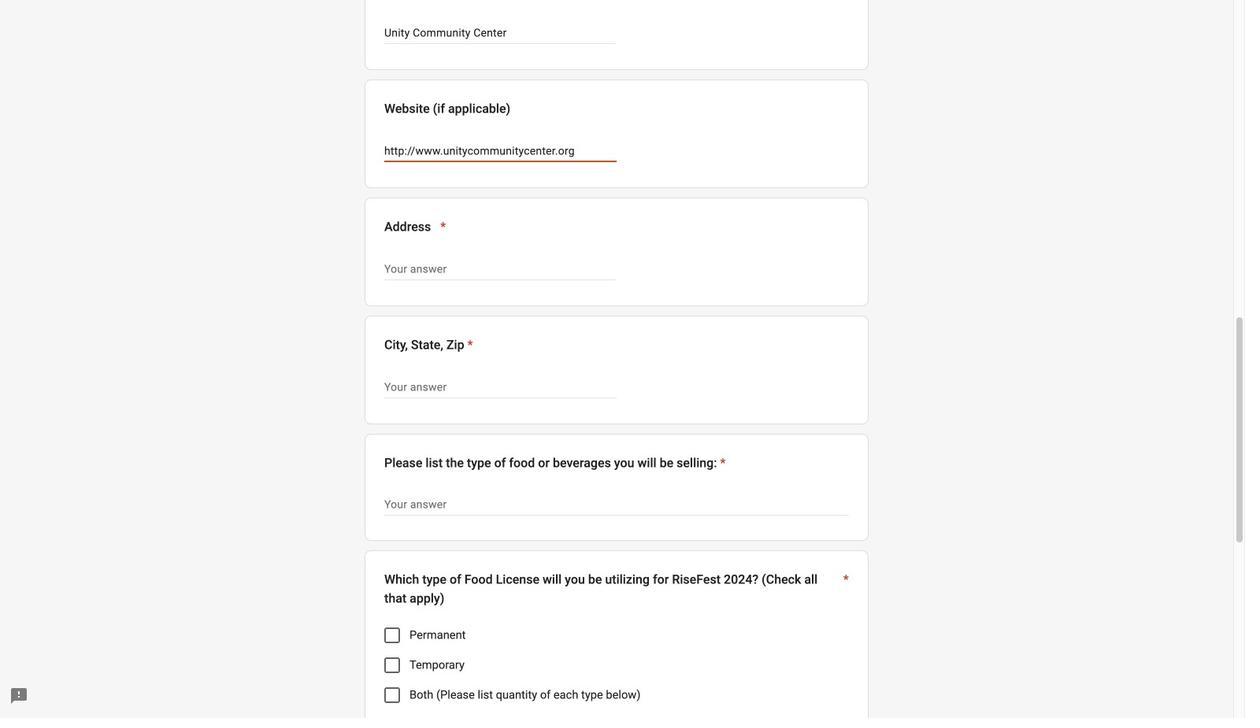 Task type: describe. For each thing, give the bounding box(es) containing it.
Your answer text field
[[384, 496, 849, 515]]

Both (Please list quantity of each type below) checkbox
[[384, 687, 400, 703]]

required question element for 2nd heading from the bottom
[[717, 454, 726, 473]]

required question element for fourth heading from the bottom of the page
[[437, 217, 446, 236]]

Permanent checkbox
[[384, 628, 400, 643]]

2 heading from the top
[[384, 335, 473, 354]]



Task type: vqa. For each thing, say whether or not it's contained in the screenshot.
SIMPLE LIGHT option
no



Task type: locate. For each thing, give the bounding box(es) containing it.
required question element for 3rd heading from the bottom
[[464, 335, 473, 354]]

temporary image
[[386, 659, 398, 672]]

4 heading from the top
[[384, 570, 849, 608]]

3 heading from the top
[[384, 454, 726, 473]]

None text field
[[384, 142, 617, 161]]

heading
[[384, 217, 446, 236], [384, 335, 473, 354], [384, 454, 726, 473], [384, 570, 849, 608]]

Temporary checkbox
[[384, 658, 400, 673]]

1 heading from the top
[[384, 217, 446, 236]]

list
[[384, 621, 849, 710]]

report a problem to google image
[[9, 687, 28, 706]]

required question element
[[437, 217, 446, 236], [464, 335, 473, 354], [717, 454, 726, 473], [840, 570, 849, 608]]

both (please list quantity of each type below) image
[[386, 689, 398, 702]]

required question element for fourth heading from the top of the page
[[840, 570, 849, 608]]

permanent image
[[386, 629, 398, 642]]

None text field
[[384, 24, 617, 43], [384, 260, 617, 279], [384, 378, 617, 397], [384, 24, 617, 43], [384, 260, 617, 279], [384, 378, 617, 397]]



